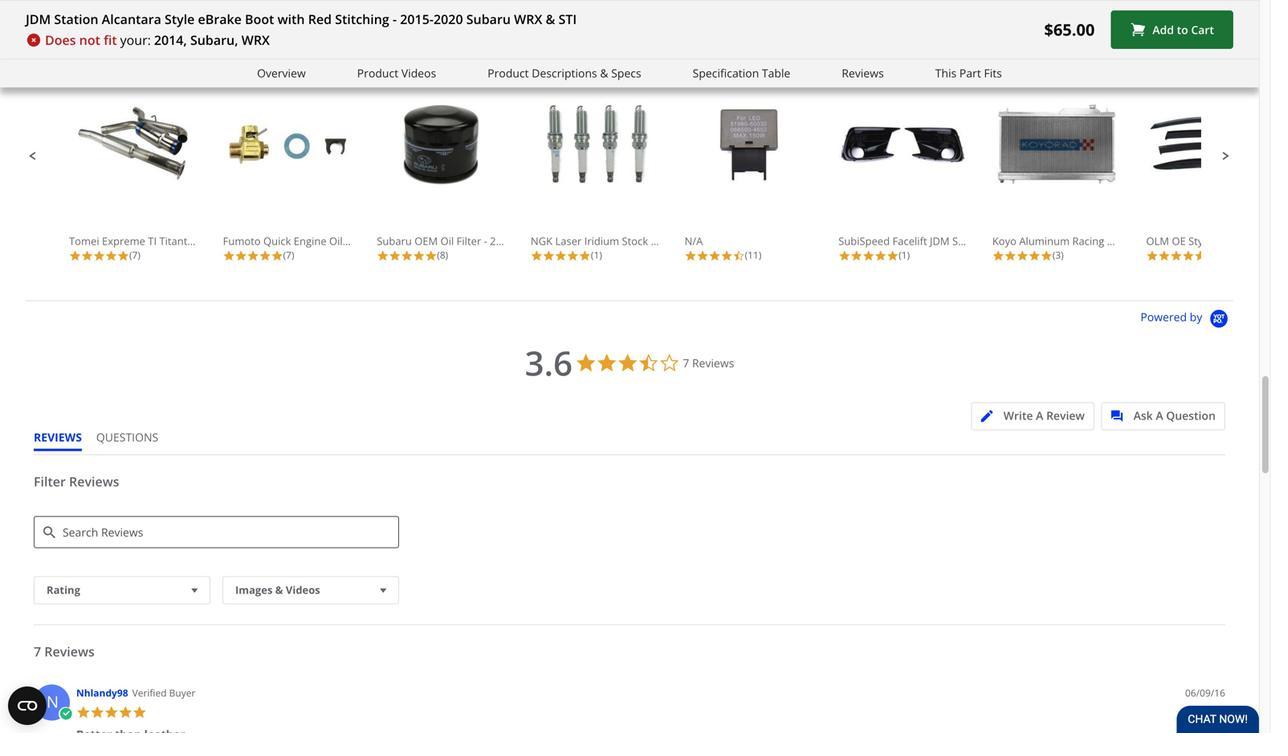 Task type: vqa. For each thing, say whether or not it's contained in the screenshot.
top The 7 Reviews
yes



Task type: locate. For each thing, give the bounding box(es) containing it.
filter right "(8)"
[[457, 234, 481, 249]]

7 total reviews element
[[69, 249, 198, 262], [223, 249, 351, 262]]

Images & Videos Filter field
[[222, 577, 399, 605]]

subispeed facelift jdm style...
[[839, 234, 984, 249]]

1 down triangle image from the left
[[188, 583, 202, 599]]

top
[[76, 21, 102, 44]]

videos
[[401, 65, 436, 81], [286, 583, 320, 598]]

1 horizontal spatial a
[[1156, 408, 1163, 424]]

1 horizontal spatial jdm
[[930, 234, 950, 249]]

circle checkmark image
[[59, 708, 73, 722]]

subaru left oem
[[377, 234, 412, 249]]

a inside dropdown button
[[1156, 408, 1163, 424]]

jdm station alcantara style ebrake boot with red stitching - 2015-2020 subaru wrx & sti
[[26, 10, 577, 28]]

overview link
[[257, 64, 306, 83]]

rain
[[1214, 234, 1236, 249]]

2 vertical spatial wrx
[[522, 234, 545, 249]]

0 horizontal spatial videos
[[286, 583, 320, 598]]

1 (1) from the left
[[591, 249, 602, 262]]

1 a from the left
[[1036, 408, 1043, 424]]

2 7 total reviews element from the left
[[223, 249, 351, 262]]

1 vertical spatial subaru
[[377, 234, 412, 249]]

down triangle image inside rating filter 'field'
[[188, 583, 202, 599]]

jdm up does
[[26, 10, 51, 28]]

0 vertical spatial style
[[165, 10, 195, 28]]

ngk laser iridium stock heat range...
[[531, 234, 715, 249]]

1 vertical spatial videos
[[286, 583, 320, 598]]

0 vertical spatial jdm
[[26, 10, 51, 28]]

style right oe
[[1189, 234, 1212, 249]]

1 (7) from the left
[[129, 249, 140, 262]]

2 (1) from the left
[[899, 249, 910, 262]]

1 total reviews element for facelift
[[839, 249, 967, 262]]

tomei expreme ti titantium cat-back... link
[[69, 102, 260, 249]]

0 horizontal spatial 7 reviews
[[34, 644, 95, 661]]

& left specs
[[600, 65, 608, 81]]

jdm left style...
[[930, 234, 950, 249]]

2015-
[[400, 10, 434, 28]]

station
[[54, 10, 98, 28]]

down triangle image for images & videos
[[376, 583, 390, 599]]

wrx
[[514, 10, 542, 28], [241, 31, 270, 49], [522, 234, 545, 249]]

a
[[1036, 408, 1043, 424], [1156, 408, 1163, 424]]

1 horizontal spatial (7)
[[283, 249, 294, 262]]

images
[[235, 583, 273, 598]]

1 horizontal spatial (1)
[[899, 249, 910, 262]]

11 total reviews element
[[685, 249, 813, 262]]

0 horizontal spatial oil
[[329, 234, 343, 249]]

add to cart
[[1153, 22, 1214, 37]]

& right images on the left
[[275, 583, 283, 598]]

(1) right the laser
[[591, 249, 602, 262]]

1 vertical spatial style
[[1189, 234, 1212, 249]]

a right write
[[1036, 408, 1043, 424]]

(11)
[[745, 249, 762, 262]]

rating
[[47, 583, 80, 598]]

- left 2015+
[[484, 234, 487, 249]]

does not fit your: 2014, subaru, wrx
[[45, 31, 270, 49]]

a for write
[[1036, 408, 1043, 424]]

0 vertical spatial wrx
[[514, 10, 542, 28]]

half star image
[[733, 250, 745, 262]]

0 horizontal spatial a
[[1036, 408, 1043, 424]]

oil left drain
[[329, 234, 343, 249]]

0 horizontal spatial (7)
[[129, 249, 140, 262]]

1 horizontal spatial subaru
[[466, 10, 511, 28]]

subaru right 2020
[[466, 10, 511, 28]]

2 horizontal spatial &
[[600, 65, 608, 81]]

style
[[165, 10, 195, 28], [1189, 234, 1212, 249]]

tomei expreme ti titantium cat-back...
[[69, 234, 260, 249]]

a right ask
[[1156, 408, 1163, 424]]

stock
[[622, 234, 648, 249]]

red
[[308, 10, 332, 28]]

0 horizontal spatial (1)
[[591, 249, 602, 262]]

down triangle image for rating
[[188, 583, 202, 599]]

0 horizontal spatial filter
[[34, 473, 66, 491]]

- left 2015-
[[393, 10, 397, 28]]

subispeed
[[839, 234, 890, 249]]

1 horizontal spatial down triangle image
[[376, 583, 390, 599]]

(1)
[[591, 249, 602, 262], [899, 249, 910, 262]]

1 horizontal spatial filter
[[457, 234, 481, 249]]

2 down triangle image from the left
[[376, 583, 390, 599]]

oil
[[329, 234, 343, 249], [441, 234, 454, 249]]

0 vertical spatial 7
[[683, 356, 689, 371]]

& left sti
[[546, 10, 555, 28]]

ask a question
[[1134, 408, 1216, 424]]

filter reviews
[[34, 473, 119, 491]]

buyer
[[169, 687, 195, 700]]

write
[[1004, 408, 1033, 424]]

jdm
[[26, 10, 51, 28], [930, 234, 950, 249]]

a inside "dropdown button"
[[1036, 408, 1043, 424]]

&
[[546, 10, 555, 28], [600, 65, 608, 81], [275, 583, 283, 598]]

0 horizontal spatial product
[[357, 65, 398, 81]]

0 vertical spatial videos
[[401, 65, 436, 81]]

2 total reviews element
[[1146, 249, 1271, 262]]

1 horizontal spatial 1 total reviews element
[[839, 249, 967, 262]]

subaru
[[466, 10, 511, 28], [377, 234, 412, 249]]

(7) right back...
[[283, 249, 294, 262]]

ask a question button
[[1101, 403, 1225, 431]]

2 vertical spatial &
[[275, 583, 283, 598]]

1 1 total reviews element from the left
[[531, 249, 659, 262]]

wrx down "boot"
[[241, 31, 270, 49]]

2 1 total reviews element from the left
[[839, 249, 967, 262]]

a for ask
[[1156, 408, 1163, 424]]

down triangle image
[[188, 583, 202, 599], [376, 583, 390, 599]]

wrx right 2015+
[[522, 234, 545, 249]]

down triangle image inside the images & videos field
[[376, 583, 390, 599]]

0 vertical spatial subaru
[[466, 10, 511, 28]]

1 horizontal spatial 7 total reviews element
[[223, 249, 351, 262]]

guards
[[1238, 234, 1271, 249]]

1 horizontal spatial &
[[546, 10, 555, 28]]

7
[[683, 356, 689, 371], [34, 644, 41, 661]]

1 horizontal spatial product
[[488, 65, 529, 81]]

back...
[[228, 234, 260, 249]]

overview
[[257, 65, 306, 81]]

0 horizontal spatial 1 total reviews element
[[531, 249, 659, 262]]

(7) left ti
[[129, 249, 140, 262]]

does
[[45, 31, 76, 49]]

tab list
[[34, 430, 173, 455]]

filter down reviews
[[34, 473, 66, 491]]

Rating Filter field
[[34, 577, 210, 605]]

koyo aluminum racing radiator -... link
[[992, 102, 1163, 249]]

filter inside heading
[[34, 473, 66, 491]]

0 horizontal spatial 7 total reviews element
[[69, 249, 198, 262]]

1 product from the left
[[357, 65, 398, 81]]

star image
[[93, 250, 105, 262], [105, 250, 117, 262], [223, 250, 235, 262], [247, 250, 259, 262], [377, 250, 389, 262], [401, 250, 413, 262], [413, 250, 425, 262], [531, 250, 543, 262], [543, 250, 555, 262], [555, 250, 567, 262], [579, 250, 591, 262], [697, 250, 709, 262], [709, 250, 721, 262], [721, 250, 733, 262], [875, 250, 887, 262], [1004, 250, 1016, 262], [1029, 250, 1041, 262], [1041, 250, 1053, 262], [1146, 250, 1158, 262], [1170, 250, 1182, 262], [76, 706, 90, 720], [90, 706, 104, 720], [118, 706, 132, 720], [132, 706, 147, 720]]

1 total reviews element for laser
[[531, 249, 659, 262]]

1 vertical spatial filter
[[34, 473, 66, 491]]

ngk laser iridium stock heat range... link
[[531, 102, 715, 249]]

2 oil from the left
[[441, 234, 454, 249]]

heading
[[76, 728, 185, 734]]

powered by
[[1141, 309, 1205, 325]]

cat-
[[209, 234, 228, 249]]

2 a from the left
[[1156, 408, 1163, 424]]

0 vertical spatial filter
[[457, 234, 481, 249]]

0 horizontal spatial &
[[275, 583, 283, 598]]

1 horizontal spatial oil
[[441, 234, 454, 249]]

stitching
[[335, 10, 389, 28]]

1 vertical spatial 7
[[34, 644, 41, 661]]

0 horizontal spatial down triangle image
[[188, 583, 202, 599]]

rating element
[[34, 577, 210, 605]]

(1) right subispeed
[[899, 249, 910, 262]]

powered
[[1141, 309, 1187, 325]]

1 horizontal spatial 7 reviews
[[683, 356, 734, 371]]

nhlandy98 verified buyer
[[76, 687, 195, 700]]

2 product from the left
[[488, 65, 529, 81]]

star image
[[69, 250, 81, 262], [81, 250, 93, 262], [117, 250, 129, 262], [235, 250, 247, 262], [259, 250, 271, 262], [271, 250, 283, 262], [389, 250, 401, 262], [425, 250, 437, 262], [567, 250, 579, 262], [685, 250, 697, 262], [839, 250, 851, 262], [851, 250, 863, 262], [863, 250, 875, 262], [887, 250, 899, 262], [992, 250, 1004, 262], [1016, 250, 1029, 262], [1158, 250, 1170, 262], [1182, 250, 1194, 262], [1194, 250, 1207, 262], [104, 706, 118, 720]]

verified buyer heading
[[132, 687, 195, 701]]

reviews link
[[842, 64, 884, 83]]

1 7 total reviews element from the left
[[69, 249, 198, 262]]

n/a
[[685, 234, 703, 249]]

heat
[[651, 234, 674, 249]]

videos right images on the left
[[286, 583, 320, 598]]

n
[[47, 691, 59, 713]]

by
[[1190, 309, 1202, 325]]

2 horizontal spatial -
[[1151, 234, 1154, 249]]

1 horizontal spatial style
[[1189, 234, 1212, 249]]

(7) for expreme
[[129, 249, 140, 262]]

2 (7) from the left
[[283, 249, 294, 262]]

product descriptions & specs link
[[488, 64, 641, 83]]

style up 2014,
[[165, 10, 195, 28]]

this part fits link
[[935, 64, 1002, 83]]

to
[[1177, 22, 1188, 37]]

1 total reviews element
[[531, 249, 659, 262], [839, 249, 967, 262]]

videos down 2015-
[[401, 65, 436, 81]]

Search Reviews search field
[[34, 517, 399, 549]]

question
[[1166, 408, 1216, 424]]

oil right oem
[[441, 234, 454, 249]]

oem
[[415, 234, 438, 249]]

product videos
[[357, 65, 436, 81]]

oe
[[1172, 234, 1186, 249]]

1 vertical spatial wrx
[[241, 31, 270, 49]]

product down stitching
[[357, 65, 398, 81]]

verified
[[132, 687, 167, 700]]

images & videos
[[235, 583, 320, 598]]

write no frame image
[[981, 411, 1001, 423]]

laser
[[555, 234, 582, 249]]

reviews
[[842, 65, 884, 81], [692, 356, 734, 371], [69, 473, 119, 491], [44, 644, 95, 661]]

product left descriptions
[[488, 65, 529, 81]]

alcantara
[[102, 10, 161, 28]]

wrx left sti
[[514, 10, 542, 28]]

not
[[79, 31, 100, 49]]

7 reviews
[[683, 356, 734, 371], [34, 644, 95, 661]]

1 vertical spatial 7 reviews
[[34, 644, 95, 661]]

boot
[[245, 10, 274, 28]]

other
[[26, 21, 72, 44]]

tomei
[[69, 234, 99, 249]]

2015+
[[490, 234, 520, 249]]

- right the radiator
[[1151, 234, 1154, 249]]

1 horizontal spatial -
[[484, 234, 487, 249]]



Task type: describe. For each thing, give the bounding box(es) containing it.
wrx for subaru oem oil filter - 2015+ wrx
[[522, 234, 545, 249]]

8 total reviews element
[[377, 249, 505, 262]]

(7) for quick
[[283, 249, 294, 262]]

other top rated products
[[26, 21, 223, 44]]

subaru,
[[190, 31, 238, 49]]

0 horizontal spatial jdm
[[26, 10, 51, 28]]

reviews inside heading
[[69, 473, 119, 491]]

3 total reviews element
[[992, 249, 1121, 262]]

& inside field
[[275, 583, 283, 598]]

0 horizontal spatial -
[[393, 10, 397, 28]]

facelift
[[893, 234, 927, 249]]

(8)
[[437, 249, 448, 262]]

olm
[[1146, 234, 1169, 249]]

2020
[[434, 10, 463, 28]]

ngk
[[531, 234, 553, 249]]

videos inside field
[[286, 583, 320, 598]]

sti
[[559, 10, 577, 28]]

olm oe style rain guards
[[1146, 234, 1271, 249]]

your:
[[120, 31, 151, 49]]

(1) for laser
[[591, 249, 602, 262]]

0 vertical spatial 7 reviews
[[683, 356, 734, 371]]

review date 06/09/16 element
[[1185, 687, 1225, 701]]

7 total reviews element for expreme
[[69, 249, 198, 262]]

- for subaru
[[484, 234, 487, 249]]

questions
[[96, 430, 158, 445]]

product descriptions & specs
[[488, 65, 641, 81]]

1 vertical spatial jdm
[[930, 234, 950, 249]]

nhlandy98
[[76, 687, 128, 700]]

titantium
[[159, 234, 206, 249]]

this
[[935, 65, 957, 81]]

koyo aluminum racing radiator -...
[[992, 234, 1163, 249]]

olm oe style rain guards link
[[1146, 102, 1271, 249]]

add
[[1153, 22, 1174, 37]]

- for koyo
[[1151, 234, 1154, 249]]

0 horizontal spatial style
[[165, 10, 195, 28]]

fumoto quick engine oil drain valve... link
[[223, 102, 409, 249]]

1 horizontal spatial 7
[[683, 356, 689, 371]]

magnifying glass image
[[43, 527, 55, 539]]

review
[[1046, 408, 1085, 424]]

specification table link
[[693, 64, 790, 83]]

1 horizontal spatial videos
[[401, 65, 436, 81]]

add to cart button
[[1111, 10, 1233, 49]]

cart
[[1191, 22, 1214, 37]]

ti
[[148, 234, 157, 249]]

3.6
[[525, 340, 573, 386]]

$65.00
[[1044, 18, 1095, 41]]

product for product videos
[[357, 65, 398, 81]]

specification
[[693, 65, 759, 81]]

engine
[[294, 234, 327, 249]]

product for product descriptions & specs
[[488, 65, 529, 81]]

2014,
[[154, 31, 187, 49]]

0 vertical spatial &
[[546, 10, 555, 28]]

iridium
[[584, 234, 619, 249]]

wrx for does not fit your: 2014, subaru, wrx
[[241, 31, 270, 49]]

products
[[153, 21, 223, 44]]

n/a link
[[685, 102, 813, 249]]

write a review
[[1004, 408, 1085, 424]]

0 horizontal spatial subaru
[[377, 234, 412, 249]]

ask
[[1134, 408, 1153, 424]]

rated
[[107, 21, 149, 44]]

specs
[[611, 65, 641, 81]]

subaru oem oil filter - 2015+ wrx link
[[377, 102, 545, 249]]

tab list containing reviews
[[34, 430, 173, 455]]

1 vertical spatial &
[[600, 65, 608, 81]]

(3)
[[1053, 249, 1064, 262]]

write a review button
[[971, 403, 1094, 431]]

part
[[960, 65, 981, 81]]

aluminum
[[1019, 234, 1070, 249]]

range...
[[677, 234, 715, 249]]

this part fits
[[935, 65, 1002, 81]]

dialog image
[[1111, 411, 1131, 423]]

images & videos element
[[222, 577, 399, 605]]

radiator
[[1107, 234, 1148, 249]]

06/09/16
[[1185, 687, 1225, 700]]

fumoto
[[223, 234, 261, 249]]

quick
[[263, 234, 291, 249]]

open widget image
[[8, 687, 47, 726]]

0 horizontal spatial 7
[[34, 644, 41, 661]]

product videos link
[[357, 64, 436, 83]]

reviews
[[34, 430, 82, 445]]

fit
[[104, 31, 117, 49]]

fits
[[984, 65, 1002, 81]]

racing
[[1072, 234, 1104, 249]]

descriptions
[[532, 65, 597, 81]]

style...
[[952, 234, 984, 249]]

1 oil from the left
[[329, 234, 343, 249]]

powered by link
[[1141, 309, 1233, 330]]

valve...
[[375, 234, 409, 249]]

filter reviews heading
[[34, 473, 1225, 505]]

subaru oem oil filter - 2015+ wrx
[[377, 234, 545, 249]]

7 total reviews element for quick
[[223, 249, 351, 262]]

specification table
[[693, 65, 790, 81]]

3.6 star rating element
[[525, 340, 573, 386]]

expreme
[[102, 234, 145, 249]]

(1) for facelift
[[899, 249, 910, 262]]



